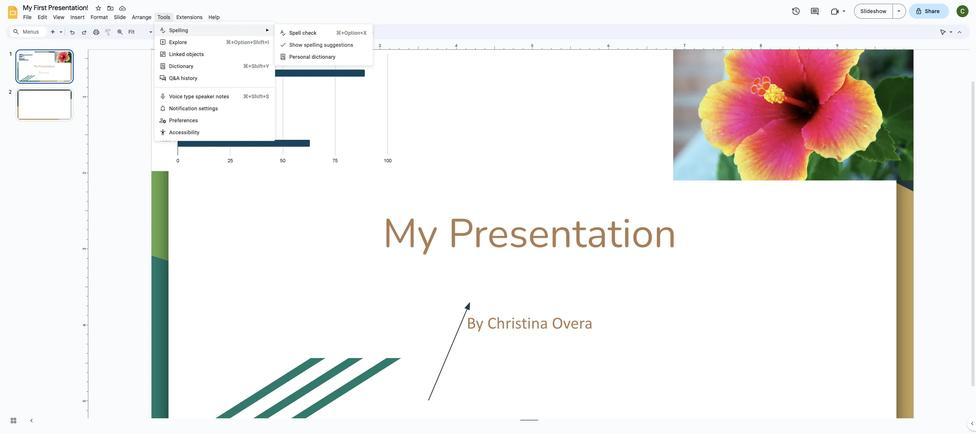 Task type: describe. For each thing, give the bounding box(es) containing it.
p references
[[169, 118, 198, 124]]

spelling s element
[[169, 27, 191, 33]]

di
[[312, 54, 316, 60]]

h
[[293, 42, 296, 48]]

⌘+shift+y
[[243, 63, 269, 69]]

share
[[926, 8, 940, 15]]

q &a history
[[169, 75, 197, 81]]

⌘+option+shift+i
[[226, 39, 269, 45]]

⌘+option+x
[[336, 30, 367, 36]]

⌘+option+shift+i element
[[217, 39, 269, 46]]

slide
[[114, 14, 126, 21]]

extensions menu item
[[173, 13, 206, 22]]

start slideshow (⌘+enter) image
[[898, 10, 901, 12]]

r
[[182, 39, 184, 45]]

main toolbar
[[46, 26, 377, 37]]

ictionary
[[173, 63, 193, 69]]

live pointer settings image
[[948, 27, 953, 30]]

0 vertical spatial c
[[316, 54, 319, 60]]

view menu item
[[50, 13, 68, 22]]

accessibility c element
[[169, 130, 202, 136]]

d ictionary
[[169, 63, 193, 69]]

objects
[[186, 51, 204, 57]]

navigation inside application
[[0, 42, 82, 435]]

spelling
[[304, 42, 323, 48]]

Rename text field
[[20, 3, 93, 12]]

s for pell check
[[289, 30, 293, 36]]

tionary
[[319, 54, 336, 60]]

references
[[173, 118, 198, 124]]

theme
[[322, 28, 339, 35]]

pell
[[293, 30, 301, 36]]

theme button
[[319, 26, 342, 37]]

Zoom field
[[126, 27, 156, 37]]

a
[[169, 130, 173, 136]]

slide menu item
[[111, 13, 129, 22]]

dictionary d element
[[169, 63, 196, 69]]

slideshow button
[[855, 4, 893, 19]]

tification
[[176, 106, 197, 112]]

⌘+shift+s element
[[234, 93, 269, 100]]

s pelling
[[169, 27, 188, 33]]

Star checkbox
[[93, 3, 104, 13]]

share button
[[910, 4, 950, 19]]

transition button
[[346, 26, 377, 37]]

ow
[[296, 42, 303, 48]]

q
[[169, 75, 173, 81]]

preferences p element
[[169, 118, 200, 124]]

o
[[173, 106, 176, 112]]

insert
[[71, 14, 85, 21]]

s for pelling
[[169, 27, 172, 33]]

history
[[181, 75, 197, 81]]

background button
[[254, 26, 290, 37]]

type
[[184, 94, 194, 100]]

s pell check
[[289, 30, 317, 36]]

spell check s element
[[289, 30, 319, 36]]

e
[[184, 39, 187, 45]]

personal
[[289, 54, 311, 60]]

insert menu item
[[68, 13, 88, 22]]

suggestions
[[324, 42, 353, 48]]

inked
[[172, 51, 185, 57]]

Menus field
[[9, 27, 47, 37]]

linked objects l element
[[169, 51, 206, 57]]

new slide with layout image
[[58, 27, 63, 30]]

menu bar banner
[[0, 0, 977, 435]]

Zoom text field
[[127, 27, 148, 37]]



Task type: locate. For each thing, give the bounding box(es) containing it.
arrange menu item
[[129, 13, 155, 22]]

explo r e
[[169, 39, 187, 45]]

q&a history q element
[[169, 75, 200, 81]]

voice type speaker notes v element
[[169, 94, 232, 100]]

1 horizontal spatial c
[[316, 54, 319, 60]]

application containing slideshow
[[0, 0, 977, 435]]

d
[[169, 63, 173, 69]]

s h ow spelling suggestions
[[289, 42, 353, 48]]

arrange
[[132, 14, 152, 21]]

a c cessibility
[[169, 130, 200, 136]]

cessibility
[[176, 130, 200, 136]]

background
[[257, 28, 287, 35]]

format
[[91, 14, 108, 21]]

edit menu item
[[35, 13, 50, 22]]

⌘+shift+y element
[[234, 63, 269, 70]]

mode and view toolbar
[[938, 24, 966, 39]]

format menu item
[[88, 13, 111, 22]]

slideshow
[[861, 8, 887, 15]]

speaker
[[196, 94, 215, 100]]

menu bar containing file
[[20, 10, 223, 22]]

help
[[209, 14, 220, 21]]

s
[[169, 27, 172, 33], [289, 30, 293, 36], [289, 42, 293, 48]]

0 horizontal spatial c
[[173, 130, 176, 136]]

file menu item
[[20, 13, 35, 22]]

v oice type speaker notes
[[169, 94, 229, 100]]

view
[[53, 14, 65, 21]]

personal di c tionary
[[289, 54, 336, 60]]

show spelling suggestions h element
[[289, 42, 356, 48]]

help menu item
[[206, 13, 223, 22]]

tools menu item
[[155, 13, 173, 22]]

p
[[169, 118, 173, 124]]

menu
[[155, 22, 275, 141], [275, 24, 373, 66]]

settings
[[199, 106, 218, 112]]

check
[[303, 30, 317, 36]]

menu bar inside menu bar banner
[[20, 10, 223, 22]]

application
[[0, 0, 977, 435]]

1 vertical spatial c
[[173, 130, 176, 136]]

personal dictionary c element
[[289, 54, 338, 60]]

notification settings o element
[[169, 106, 220, 112]]

oice
[[173, 94, 183, 100]]

menu bar
[[20, 10, 223, 22]]

v
[[169, 94, 173, 100]]

c
[[316, 54, 319, 60], [173, 130, 176, 136]]

s up the explo
[[169, 27, 172, 33]]

l inked objects
[[169, 51, 204, 57]]

n o tification settings
[[169, 106, 218, 112]]

►
[[266, 28, 270, 32]]

⌘+option+x element
[[327, 29, 367, 37]]

&a
[[173, 75, 180, 81]]

s up h
[[289, 30, 293, 36]]

l
[[169, 51, 172, 57]]

explore r element
[[169, 39, 189, 45]]

tools
[[158, 14, 170, 21]]

n
[[169, 106, 173, 112]]

extensions
[[176, 14, 203, 21]]

s left ow
[[289, 42, 293, 48]]

navigation
[[0, 42, 82, 435]]

notes
[[216, 94, 229, 100]]

pelling
[[172, 27, 188, 33]]

⌘+shift+s
[[243, 94, 269, 100]]

file
[[23, 14, 32, 21]]

edit
[[38, 14, 47, 21]]

explo
[[169, 39, 182, 45]]

transition
[[349, 28, 373, 35]]



Task type: vqa. For each thing, say whether or not it's contained in the screenshot.


